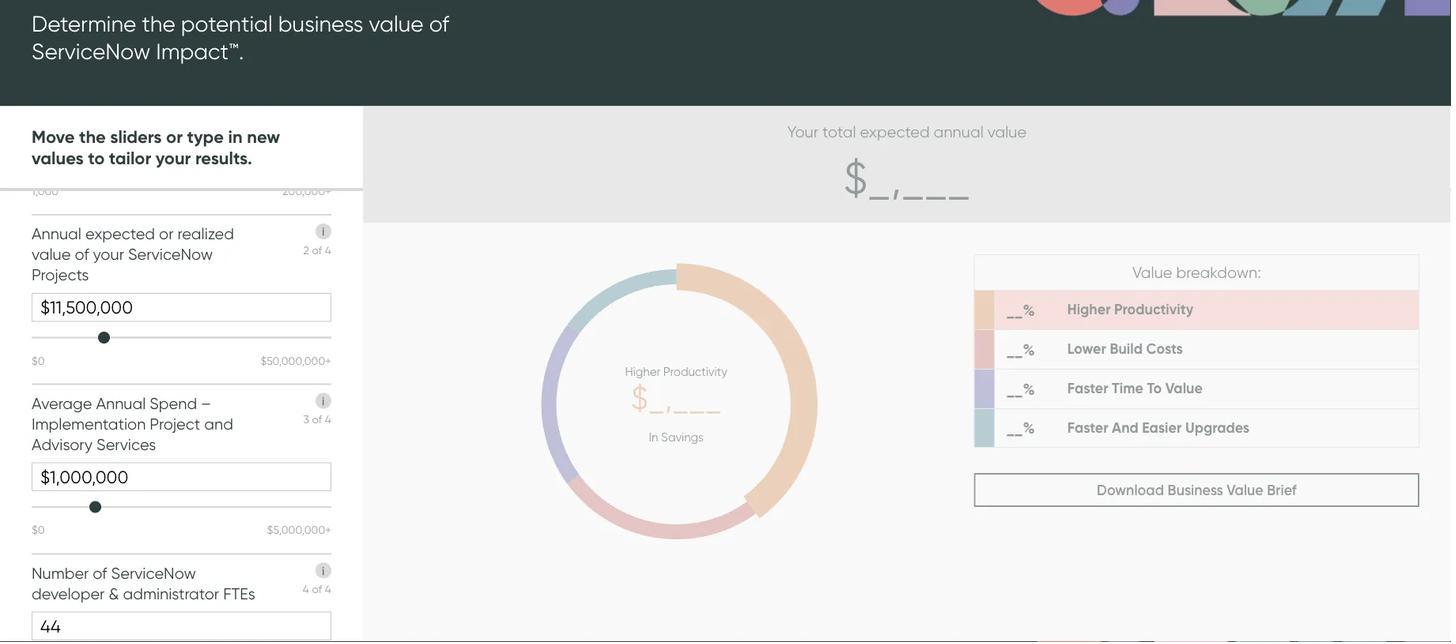 Task type: locate. For each thing, give the bounding box(es) containing it.
0 vertical spatial the
[[142, 10, 175, 38]]

or inside annual expected or realized value of your servicenow projects
[[159, 224, 174, 243]]

1 horizontal spatial value
[[369, 10, 424, 38]]

1,000
[[32, 184, 59, 197]]

i inside i 2 of 4
[[322, 224, 324, 238]]

the left the potential
[[142, 10, 175, 38]]

tailor
[[109, 147, 151, 169]]

$0 for average annual spend – implementation project and advisory services
[[32, 524, 45, 537]]

administrator
[[123, 584, 219, 603]]

the right the move
[[79, 126, 106, 147]]

the inside the determine the potential business value of servicenow impact™.
[[142, 10, 175, 38]]

0 vertical spatial i
[[322, 224, 324, 238]]

your
[[156, 147, 191, 169], [93, 245, 124, 264]]

1 vertical spatial your
[[93, 245, 124, 264]]

annual up 'projects'
[[32, 224, 81, 243]]

1 vertical spatial value
[[32, 245, 71, 264]]

1 vertical spatial the
[[79, 126, 106, 147]]

$5,000,000+
[[267, 524, 331, 537]]

$0
[[32, 354, 45, 367], [32, 524, 45, 537]]

1 vertical spatial annual
[[96, 394, 146, 413]]

i down 200,000+
[[322, 224, 324, 238]]

or
[[166, 126, 183, 147], [159, 224, 174, 243]]

value up 'projects'
[[32, 245, 71, 264]]

your down expected
[[93, 245, 124, 264]]

2 $0 from the top
[[32, 524, 45, 537]]

3 i from the top
[[322, 564, 324, 578]]

0 horizontal spatial the
[[79, 126, 106, 147]]

i inside i 3 of 4
[[322, 394, 324, 408]]

the
[[142, 10, 175, 38], [79, 126, 106, 147]]

value right business
[[369, 10, 424, 38]]

None text field
[[32, 293, 331, 322], [32, 463, 331, 492], [32, 293, 331, 322], [32, 463, 331, 492]]

annual up implementation
[[96, 394, 146, 413]]

servicenow inside number of servicenow developer & administrator ftes
[[111, 564, 196, 583]]

or left realized
[[159, 224, 174, 243]]

results.
[[195, 147, 252, 169]]

None range field
[[32, 330, 331, 345], [32, 500, 331, 515], [32, 330, 331, 345], [32, 500, 331, 515]]

1 horizontal spatial annual
[[96, 394, 146, 413]]

servicenow inside the determine the potential business value of servicenow impact™.
[[32, 38, 150, 65]]

move
[[32, 126, 75, 147]]

0 horizontal spatial value
[[32, 245, 71, 264]]

of inside the determine the potential business value of servicenow impact™.
[[429, 10, 449, 38]]

1 vertical spatial i
[[322, 394, 324, 408]]

annual
[[32, 224, 81, 243], [96, 394, 146, 413]]

i down $5,000,000+
[[322, 564, 324, 578]]

value inside annual expected or realized value of your servicenow projects
[[32, 245, 71, 264]]

i inside i 4 of 4
[[322, 564, 324, 578]]

your right tailor
[[156, 147, 191, 169]]

0 vertical spatial value
[[369, 10, 424, 38]]

1 horizontal spatial your
[[156, 147, 191, 169]]

ftes
[[223, 584, 255, 603]]

i
[[322, 224, 324, 238], [322, 394, 324, 408], [322, 564, 324, 578]]

$0 for annual expected or realized value of your servicenow projects
[[32, 354, 45, 367]]

average annual spend – implementation project and advisory services
[[32, 394, 233, 454]]

developer
[[32, 584, 105, 603]]

or left type
[[166, 126, 183, 147]]

0 vertical spatial $0
[[32, 354, 45, 367]]

None text field
[[32, 612, 331, 641]]

i down $50,000,000+
[[322, 394, 324, 408]]

type
[[187, 126, 224, 147]]

the inside the move the sliders or type in new values to tailor your results.
[[79, 126, 106, 147]]

servicenow
[[32, 38, 150, 65], [128, 245, 213, 264], [111, 564, 196, 583]]

$0 up average
[[32, 354, 45, 367]]

determine
[[32, 10, 136, 38]]

0 vertical spatial or
[[166, 126, 183, 147]]

2 vertical spatial i
[[322, 564, 324, 578]]

number
[[32, 564, 89, 583]]

$0 up number
[[32, 524, 45, 537]]

200,000+
[[283, 184, 331, 197]]

1 vertical spatial servicenow
[[128, 245, 213, 264]]

annual inside average annual spend – implementation project and advisory services
[[96, 394, 146, 413]]

average
[[32, 394, 92, 413]]

0 vertical spatial your
[[156, 147, 191, 169]]

4
[[325, 243, 331, 256], [325, 413, 331, 426], [303, 583, 309, 596], [325, 583, 331, 596]]

your inside annual expected or realized value of your servicenow projects
[[93, 245, 124, 264]]

your inside the move the sliders or type in new values to tailor your results.
[[156, 147, 191, 169]]

4 inside i 2 of 4
[[325, 243, 331, 256]]

0 vertical spatial annual
[[32, 224, 81, 243]]

1 horizontal spatial the
[[142, 10, 175, 38]]

value inside the determine the potential business value of servicenow impact™.
[[369, 10, 424, 38]]

in
[[228, 126, 243, 147]]

4 for average annual spend – implementation project and advisory services
[[325, 413, 331, 426]]

project
[[150, 414, 200, 433]]

&
[[109, 584, 119, 603]]

values
[[32, 147, 84, 169]]

of inside i 3 of 4
[[312, 413, 322, 426]]

i for average annual spend – implementation project and advisory services
[[322, 394, 324, 408]]

2 i from the top
[[322, 394, 324, 408]]

1 vertical spatial $0
[[32, 524, 45, 537]]

0 horizontal spatial annual
[[32, 224, 81, 243]]

1 i from the top
[[322, 224, 324, 238]]

annual expected or realized value of your servicenow projects
[[32, 224, 234, 284]]

0 horizontal spatial your
[[93, 245, 124, 264]]

1 $0 from the top
[[32, 354, 45, 367]]

2 vertical spatial servicenow
[[111, 564, 196, 583]]

of
[[429, 10, 449, 38], [312, 243, 322, 256], [75, 245, 89, 264], [312, 413, 322, 426], [93, 564, 107, 583], [312, 583, 322, 596]]

4 inside i 3 of 4
[[325, 413, 331, 426]]

value
[[369, 10, 424, 38], [32, 245, 71, 264]]

1 vertical spatial or
[[159, 224, 174, 243]]

value for determine the potential business value of servicenow impact™.
[[369, 10, 424, 38]]

0 vertical spatial servicenow
[[32, 38, 150, 65]]



Task type: describe. For each thing, give the bounding box(es) containing it.
determine the potential business value of servicenow impact™.
[[32, 10, 449, 65]]

annual inside annual expected or realized value of your servicenow projects
[[32, 224, 81, 243]]

sliders
[[110, 126, 162, 147]]

4 for number of servicenow developer & administrator ftes
[[325, 583, 331, 596]]

the for impact™.
[[142, 10, 175, 38]]

of inside number of servicenow developer & administrator ftes
[[93, 564, 107, 583]]

move the sliders or type in new values to tailor your results.
[[32, 126, 280, 169]]

number of servicenow developer & administrator ftes
[[32, 564, 255, 603]]

realized
[[178, 224, 234, 243]]

4 for annual expected or realized value of your servicenow projects
[[325, 243, 331, 256]]

i 2 of 4
[[303, 224, 331, 256]]

to
[[88, 147, 105, 169]]

servicenow inside annual expected or realized value of your servicenow projects
[[128, 245, 213, 264]]

services
[[96, 435, 156, 454]]

business
[[278, 10, 363, 38]]

projects
[[32, 265, 89, 284]]

2
[[303, 243, 309, 256]]

i 3 of 4
[[303, 394, 331, 426]]

of inside annual expected or realized value of your servicenow projects
[[75, 245, 89, 264]]

i for annual expected or realized value of your servicenow projects
[[322, 224, 324, 238]]

the for values
[[79, 126, 106, 147]]

implementation
[[32, 414, 146, 433]]

expected
[[85, 224, 155, 243]]

new
[[247, 126, 280, 147]]

$50,000,000+
[[261, 354, 331, 367]]

spend
[[150, 394, 197, 413]]

and
[[204, 414, 233, 433]]

i for number of servicenow developer & administrator ftes
[[322, 564, 324, 578]]

or inside the move the sliders or type in new values to tailor your results.
[[166, 126, 183, 147]]

of inside i 4 of 4
[[312, 583, 322, 596]]

3
[[303, 413, 309, 426]]

value for annual expected or realized value of your servicenow projects
[[32, 245, 71, 264]]

–
[[201, 394, 211, 413]]

of inside i 2 of 4
[[312, 243, 322, 256]]

i 4 of 4
[[303, 564, 331, 596]]

advisory
[[32, 435, 93, 454]]

impact™.
[[156, 38, 244, 65]]

potential
[[181, 10, 273, 38]]



Task type: vqa. For each thing, say whether or not it's contained in the screenshot.
DEVELOPER
yes



